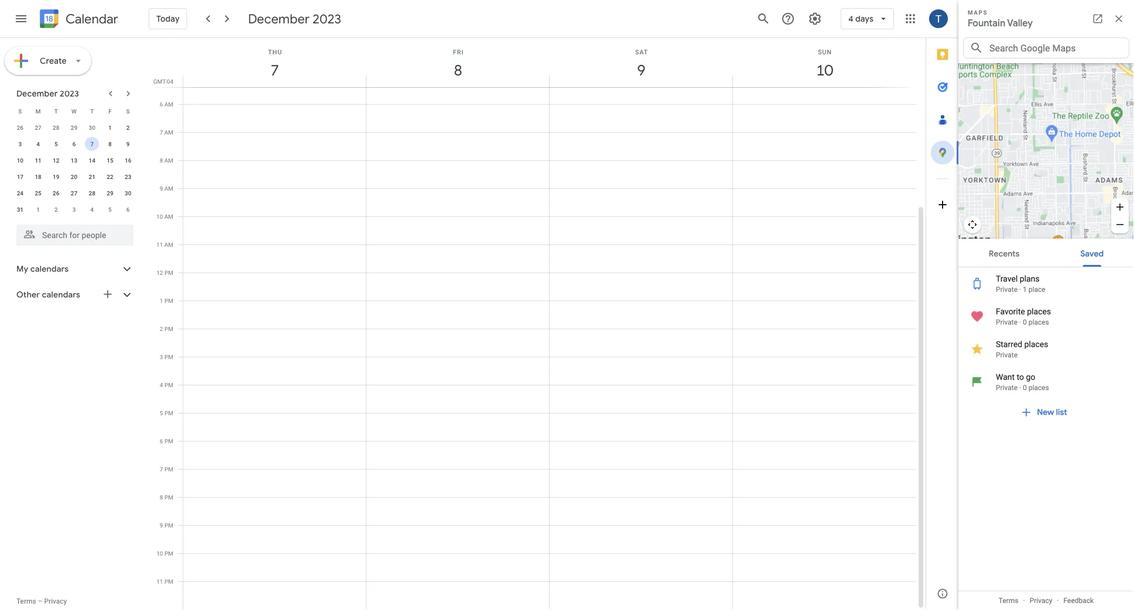 Task type: locate. For each thing, give the bounding box(es) containing it.
4 days
[[849, 13, 874, 24]]

0 horizontal spatial 3
[[18, 141, 22, 148]]

2 horizontal spatial 1
[[160, 298, 163, 305]]

27 down '20'
[[71, 190, 77, 197]]

3
[[18, 141, 22, 148], [72, 206, 76, 213], [160, 354, 163, 361]]

4 down the 3 pm
[[160, 382, 163, 389]]

2 for 2 pm
[[160, 326, 163, 333]]

30 for 30 element
[[125, 190, 131, 197]]

1 vertical spatial 1
[[36, 206, 40, 213]]

row containing s
[[11, 103, 137, 119]]

1 horizontal spatial 27
[[71, 190, 77, 197]]

1 vertical spatial 28
[[89, 190, 95, 197]]

9 up 10 pm
[[160, 522, 163, 529]]

1 vertical spatial 12
[[157, 269, 163, 276]]

8 up 15 element
[[108, 141, 112, 148]]

row down 13 element
[[11, 169, 137, 185]]

28 right november 27 element
[[53, 124, 59, 131]]

1 pm from the top
[[165, 269, 173, 276]]

0 vertical spatial 29
[[71, 124, 77, 131]]

7 inside cell
[[90, 141, 94, 148]]

18
[[35, 173, 41, 180]]

11 up 18
[[35, 157, 41, 164]]

0 horizontal spatial 29
[[71, 124, 77, 131]]

0 vertical spatial 1
[[108, 124, 112, 131]]

2 am from the top
[[164, 129, 173, 136]]

row up 20 element on the left of page
[[11, 152, 137, 169]]

27
[[35, 124, 41, 131], [71, 190, 77, 197]]

12 inside grid
[[157, 269, 163, 276]]

terms – privacy
[[16, 598, 67, 606]]

12 pm
[[157, 269, 173, 276]]

calendars
[[30, 264, 69, 275], [42, 290, 80, 300]]

t up november 30 element on the top left
[[90, 108, 94, 115]]

1 vertical spatial december 2023
[[16, 88, 79, 99]]

1 vertical spatial 3
[[72, 206, 76, 213]]

row up 13 element
[[11, 136, 137, 152]]

7 for 7
[[90, 141, 94, 148]]

None search field
[[0, 220, 145, 246]]

4 am from the top
[[164, 185, 173, 192]]

pm up the 3 pm
[[165, 326, 173, 333]]

3 down the 27 element
[[72, 206, 76, 213]]

6 down 30 element
[[126, 206, 130, 213]]

pm down '4 pm'
[[165, 410, 173, 417]]

1 vertical spatial 27
[[71, 190, 77, 197]]

0 horizontal spatial 12
[[53, 157, 59, 164]]

9 inside december 2023 grid
[[126, 141, 130, 148]]

1 horizontal spatial s
[[126, 108, 130, 115]]

Search for people text field
[[23, 225, 127, 246]]

7 up 8 am
[[160, 129, 163, 136]]

1 am from the top
[[164, 101, 173, 108]]

2 horizontal spatial 2
[[160, 326, 163, 333]]

7 for 7 am
[[160, 129, 163, 136]]

2 horizontal spatial 5
[[160, 410, 163, 417]]

10 pm
[[157, 551, 173, 558]]

23 element
[[121, 170, 135, 184]]

december 2023 up m
[[16, 88, 79, 99]]

row up the november 29 element
[[11, 103, 137, 119]]

1 down f
[[108, 124, 112, 131]]

29 for 29 element
[[107, 190, 113, 197]]

10 down the sun
[[816, 61, 833, 80]]

15 element
[[103, 153, 117, 168]]

29 down w
[[71, 124, 77, 131]]

pm up 8 pm
[[165, 466, 173, 473]]

2 vertical spatial 3
[[160, 354, 163, 361]]

8
[[453, 61, 462, 80], [108, 141, 112, 148], [160, 157, 163, 164], [160, 494, 163, 501]]

november 28 element
[[49, 121, 63, 135]]

am for 6 am
[[164, 101, 173, 108]]

0 horizontal spatial 2
[[54, 206, 58, 213]]

4 inside dropdown button
[[849, 13, 854, 24]]

6 down 5 pm
[[160, 438, 163, 445]]

1 vertical spatial 5
[[108, 206, 112, 213]]

terms
[[16, 598, 36, 606]]

8 for 8 am
[[160, 157, 163, 164]]

pm down 8 pm
[[165, 522, 173, 529]]

7 row from the top
[[11, 201, 137, 218]]

january 1 element
[[31, 203, 45, 217]]

9 up 16 element
[[126, 141, 130, 148]]

0 horizontal spatial december
[[16, 88, 58, 99]]

8 for 8
[[108, 141, 112, 148]]

0 vertical spatial 30
[[89, 124, 95, 131]]

8 link
[[445, 57, 472, 84]]

1 horizontal spatial 3
[[72, 206, 76, 213]]

27 down m
[[35, 124, 41, 131]]

14 element
[[85, 153, 99, 168]]

9 pm
[[160, 522, 173, 529]]

29 inside 29 element
[[107, 190, 113, 197]]

6
[[160, 101, 163, 108], [72, 141, 76, 148], [126, 206, 130, 213], [160, 438, 163, 445]]

26
[[17, 124, 23, 131], [53, 190, 59, 197]]

0 horizontal spatial 1
[[36, 206, 40, 213]]

11 pm
[[157, 579, 173, 586]]

1 vertical spatial 11
[[156, 241, 163, 248]]

7 link
[[262, 57, 288, 84]]

2 vertical spatial 5
[[160, 410, 163, 417]]

30 up 7 cell
[[89, 124, 95, 131]]

today
[[156, 13, 180, 24]]

s up november 26 element
[[18, 108, 22, 115]]

pm down 5 pm
[[165, 438, 173, 445]]

19 element
[[49, 170, 63, 184]]

november 26 element
[[13, 121, 27, 135]]

row containing 26
[[11, 119, 137, 136]]

0 vertical spatial 27
[[35, 124, 41, 131]]

0 horizontal spatial s
[[18, 108, 22, 115]]

20 element
[[67, 170, 81, 184]]

31 element
[[13, 203, 27, 217]]

10 up 11 pm
[[157, 551, 163, 558]]

11 am
[[156, 241, 173, 248]]

4 for 4 days
[[849, 13, 854, 24]]

30 down '23' at the top of page
[[125, 190, 131, 197]]

grid
[[150, 38, 926, 611]]

7 am
[[160, 129, 173, 136]]

4 inside grid
[[160, 382, 163, 389]]

am for 9 am
[[164, 185, 173, 192]]

8 pm
[[160, 494, 173, 501]]

calendars inside other calendars dropdown button
[[42, 290, 80, 300]]

my calendars button
[[2, 260, 145, 279]]

pm for 3 pm
[[165, 354, 173, 361]]

5 row from the top
[[11, 169, 137, 185]]

30 for november 30 element on the top left
[[89, 124, 95, 131]]

8 pm from the top
[[165, 466, 173, 473]]

row
[[11, 103, 137, 119], [11, 119, 137, 136], [11, 136, 137, 152], [11, 152, 137, 169], [11, 169, 137, 185], [11, 185, 137, 201], [11, 201, 137, 218]]

grid containing 7
[[150, 38, 926, 611]]

november 30 element
[[85, 121, 99, 135]]

1
[[108, 124, 112, 131], [36, 206, 40, 213], [160, 298, 163, 305]]

am down 7 am
[[164, 157, 173, 164]]

11
[[35, 157, 41, 164], [156, 241, 163, 248], [157, 579, 163, 586]]

6 am from the top
[[164, 241, 173, 248]]

1 horizontal spatial 30
[[125, 190, 131, 197]]

2 inside grid
[[160, 326, 163, 333]]

5 down '4 pm'
[[160, 410, 163, 417]]

7 pm from the top
[[165, 438, 173, 445]]

2 row from the top
[[11, 119, 137, 136]]

row down the 27 element
[[11, 201, 137, 218]]

11 down 10 am
[[156, 241, 163, 248]]

5 pm from the top
[[165, 382, 173, 389]]

1 horizontal spatial 2023
[[313, 11, 341, 27]]

pm for 11 pm
[[165, 579, 173, 586]]

t
[[54, 108, 58, 115], [90, 108, 94, 115]]

8 am
[[160, 157, 173, 164]]

row down 20 element on the left of page
[[11, 185, 137, 201]]

4 left days
[[849, 13, 854, 24]]

row group containing 26
[[11, 119, 137, 218]]

29
[[71, 124, 77, 131], [107, 190, 113, 197]]

23
[[125, 173, 131, 180]]

2
[[126, 124, 130, 131], [54, 206, 58, 213], [160, 326, 163, 333]]

december
[[248, 11, 310, 27], [16, 88, 58, 99]]

t up november 28 element
[[54, 108, 58, 115]]

5 for 'january 5' element
[[108, 206, 112, 213]]

0 vertical spatial 2
[[126, 124, 130, 131]]

10 inside december 2023 grid
[[17, 157, 23, 164]]

2 horizontal spatial 3
[[160, 354, 163, 361]]

calendars down my calendars 'dropdown button'
[[42, 290, 80, 300]]

am down 8 am
[[164, 185, 173, 192]]

8 down 7 am
[[160, 157, 163, 164]]

1 vertical spatial 2
[[54, 206, 58, 213]]

29 for the november 29 element
[[71, 124, 77, 131]]

7 pm
[[160, 466, 173, 473]]

12
[[53, 157, 59, 164], [157, 269, 163, 276]]

1 vertical spatial calendars
[[42, 290, 80, 300]]

12 element
[[49, 153, 63, 168]]

12 up 19
[[53, 157, 59, 164]]

5 down 29 element
[[108, 206, 112, 213]]

12 pm from the top
[[165, 579, 173, 586]]

4 row from the top
[[11, 152, 137, 169]]

0 horizontal spatial 26
[[17, 124, 23, 131]]

28
[[53, 124, 59, 131], [89, 190, 95, 197]]

6 down gmt-
[[160, 101, 163, 108]]

am up 12 pm
[[164, 241, 173, 248]]

29 inside the november 29 element
[[71, 124, 77, 131]]

january 4 element
[[85, 203, 99, 217]]

1 vertical spatial 29
[[107, 190, 113, 197]]

0 vertical spatial 28
[[53, 124, 59, 131]]

december up thu
[[248, 11, 310, 27]]

am up 8 am
[[164, 129, 173, 136]]

2 vertical spatial 2
[[160, 326, 163, 333]]

1 horizontal spatial 12
[[157, 269, 163, 276]]

1 horizontal spatial 26
[[53, 190, 59, 197]]

row containing 3
[[11, 136, 137, 152]]

0 vertical spatial december 2023
[[248, 11, 341, 27]]

1 horizontal spatial t
[[90, 108, 94, 115]]

7 up 8 pm
[[160, 466, 163, 473]]

2 up the 3 pm
[[160, 326, 163, 333]]

gmt-04
[[153, 78, 173, 85]]

11 pm from the top
[[165, 551, 173, 558]]

1 down 25 element
[[36, 206, 40, 213]]

january 3 element
[[67, 203, 81, 217]]

8 for 8 pm
[[160, 494, 163, 501]]

am for 11 am
[[164, 241, 173, 248]]

sat
[[635, 48, 648, 56]]

2 vertical spatial 1
[[160, 298, 163, 305]]

s right f
[[126, 108, 130, 115]]

december up m
[[16, 88, 58, 99]]

pm for 10 pm
[[165, 551, 173, 558]]

1 for the january 1 element
[[36, 206, 40, 213]]

10
[[816, 61, 833, 80], [17, 157, 23, 164], [156, 213, 163, 220], [157, 551, 163, 558]]

2 down 26 element
[[54, 206, 58, 213]]

6 pm from the top
[[165, 410, 173, 417]]

2 vertical spatial 11
[[157, 579, 163, 586]]

4 pm from the top
[[165, 354, 173, 361]]

1 down 12 pm
[[160, 298, 163, 305]]

am down 9 am
[[164, 213, 173, 220]]

s
[[18, 108, 22, 115], [126, 108, 130, 115]]

january 2 element
[[49, 203, 63, 217]]

1 vertical spatial 30
[[125, 190, 131, 197]]

3 am from the top
[[164, 157, 173, 164]]

5 pm
[[160, 410, 173, 417]]

4 days button
[[841, 5, 894, 33]]

december 2023 up thu
[[248, 11, 341, 27]]

3 down november 26 element
[[18, 141, 22, 148]]

17
[[17, 173, 23, 180]]

pm down the 3 pm
[[165, 382, 173, 389]]

28 for 28 element
[[89, 190, 95, 197]]

calendars inside my calendars 'dropdown button'
[[30, 264, 69, 275]]

calendars up other calendars
[[30, 264, 69, 275]]

main drawer image
[[14, 12, 28, 26]]

row down w
[[11, 119, 137, 136]]

8 column header
[[366, 38, 550, 87]]

5 inside grid
[[160, 410, 163, 417]]

12 for 12 pm
[[157, 269, 163, 276]]

2 pm from the top
[[165, 298, 173, 305]]

0 vertical spatial 11
[[35, 157, 41, 164]]

tab list
[[927, 38, 959, 578]]

0 horizontal spatial 2023
[[60, 88, 79, 99]]

13 element
[[67, 153, 81, 168]]

8 inside row group
[[108, 141, 112, 148]]

pm for 12 pm
[[165, 269, 173, 276]]

3 pm
[[160, 354, 173, 361]]

25
[[35, 190, 41, 197]]

pm for 1 pm
[[165, 298, 173, 305]]

0 horizontal spatial 30
[[89, 124, 95, 131]]

16
[[125, 157, 131, 164]]

privacy
[[44, 598, 67, 606]]

7
[[270, 61, 278, 80], [160, 129, 163, 136], [90, 141, 94, 148], [160, 466, 163, 473]]

today button
[[149, 5, 187, 33]]

5
[[54, 141, 58, 148], [108, 206, 112, 213], [160, 410, 163, 417]]

04
[[167, 78, 173, 85]]

2 inside january 2 element
[[54, 206, 58, 213]]

29 down 22
[[107, 190, 113, 197]]

30
[[89, 124, 95, 131], [125, 190, 131, 197]]

row group
[[11, 119, 137, 218]]

december 2023 grid
[[11, 103, 137, 218]]

3 pm from the top
[[165, 326, 173, 333]]

gmt-
[[153, 78, 167, 85]]

8 up 9 pm
[[160, 494, 163, 501]]

2 up 16 element
[[126, 124, 130, 131]]

9 am
[[160, 185, 173, 192]]

pm up 2 pm
[[165, 298, 173, 305]]

4 down 28 element
[[90, 206, 94, 213]]

6 for january 6 element
[[126, 206, 130, 213]]

0 vertical spatial 3
[[18, 141, 22, 148]]

f
[[108, 108, 112, 115]]

9 link
[[628, 57, 655, 84]]

10 up 11 am
[[156, 213, 163, 220]]

28 down 21
[[89, 190, 95, 197]]

pm up 1 pm
[[165, 269, 173, 276]]

7 column header
[[183, 38, 367, 87]]

9 down sat
[[637, 61, 645, 80]]

row containing 31
[[11, 201, 137, 218]]

0 vertical spatial calendars
[[30, 264, 69, 275]]

11 for 11 pm
[[157, 579, 163, 586]]

7 down thu
[[270, 61, 278, 80]]

settings menu image
[[808, 12, 822, 26]]

0 horizontal spatial 5
[[54, 141, 58, 148]]

0 vertical spatial 5
[[54, 141, 58, 148]]

0 horizontal spatial 27
[[35, 124, 41, 131]]

pm for 8 pm
[[165, 494, 173, 501]]

11 inside 11 element
[[35, 157, 41, 164]]

1 horizontal spatial 28
[[89, 190, 95, 197]]

december 2023
[[248, 11, 341, 27], [16, 88, 79, 99]]

2023
[[313, 11, 341, 27], [60, 88, 79, 99]]

3 row from the top
[[11, 136, 137, 152]]

11 down 10 pm
[[157, 579, 163, 586]]

november 29 element
[[67, 121, 81, 135]]

my calendars
[[16, 264, 69, 275]]

6 inside january 6 element
[[126, 206, 130, 213]]

pm up '4 pm'
[[165, 354, 173, 361]]

am
[[164, 101, 173, 108], [164, 129, 173, 136], [164, 157, 173, 164], [164, 185, 173, 192], [164, 213, 173, 220], [164, 241, 173, 248]]

28 element
[[85, 186, 99, 200]]

5 up 12 element
[[54, 141, 58, 148]]

1 horizontal spatial 2
[[126, 124, 130, 131]]

9
[[637, 61, 645, 80], [126, 141, 130, 148], [160, 185, 163, 192], [160, 522, 163, 529]]

pm down 10 pm
[[165, 579, 173, 586]]

pm
[[165, 269, 173, 276], [165, 298, 173, 305], [165, 326, 173, 333], [165, 354, 173, 361], [165, 382, 173, 389], [165, 410, 173, 417], [165, 438, 173, 445], [165, 466, 173, 473], [165, 494, 173, 501], [165, 522, 173, 529], [165, 551, 173, 558], [165, 579, 173, 586]]

7 inside thu 7
[[270, 61, 278, 80]]

26 left november 27 element
[[17, 124, 23, 131]]

1 horizontal spatial 1
[[108, 124, 112, 131]]

12 inside row
[[53, 157, 59, 164]]

0 vertical spatial december
[[248, 11, 310, 27]]

0 horizontal spatial december 2023
[[16, 88, 79, 99]]

12 down 11 am
[[157, 269, 163, 276]]

0 vertical spatial 12
[[53, 157, 59, 164]]

9 up 10 am
[[160, 185, 163, 192]]

0 horizontal spatial 28
[[53, 124, 59, 131]]

0 vertical spatial 26
[[17, 124, 23, 131]]

create
[[40, 56, 67, 66]]

8 down fri on the top left of the page
[[453, 61, 462, 80]]

9 pm from the top
[[165, 494, 173, 501]]

7 for 7 pm
[[160, 466, 163, 473]]

6 row from the top
[[11, 185, 137, 201]]

1 s from the left
[[18, 108, 22, 115]]

my
[[16, 264, 28, 275]]

pm for 5 pm
[[165, 410, 173, 417]]

1 row from the top
[[11, 103, 137, 119]]

26 down 19
[[53, 190, 59, 197]]

10 up 17
[[17, 157, 23, 164]]

1 vertical spatial 26
[[53, 190, 59, 197]]

0 horizontal spatial t
[[54, 108, 58, 115]]

pm up 9 pm
[[165, 494, 173, 501]]

10 for 10 element
[[17, 157, 23, 164]]

3 up '4 pm'
[[160, 354, 163, 361]]

fri
[[453, 48, 464, 56]]

9 for 9
[[126, 141, 130, 148]]

am down 04
[[164, 101, 173, 108]]

7 down november 30 element on the top left
[[90, 141, 94, 148]]

1 horizontal spatial 5
[[108, 206, 112, 213]]

1 for 1 pm
[[160, 298, 163, 305]]

1 horizontal spatial 29
[[107, 190, 113, 197]]

10 link
[[812, 57, 838, 84]]

4
[[849, 13, 854, 24], [36, 141, 40, 148], [90, 206, 94, 213], [160, 382, 163, 389]]

pm down 9 pm
[[165, 551, 173, 558]]

7 cell
[[83, 136, 101, 152]]

1 inside grid
[[160, 298, 163, 305]]

sun 10
[[816, 48, 833, 80]]

10 pm from the top
[[165, 522, 173, 529]]

fri 8
[[453, 48, 464, 80]]

5 am from the top
[[164, 213, 173, 220]]



Task type: vqa. For each thing, say whether or not it's contained in the screenshot.


Task type: describe. For each thing, give the bounding box(es) containing it.
22
[[107, 173, 113, 180]]

am for 8 am
[[164, 157, 173, 164]]

26 element
[[49, 186, 63, 200]]

6 for 6 am
[[160, 101, 163, 108]]

9 for 9 am
[[160, 185, 163, 192]]

terms link
[[16, 598, 36, 606]]

sat 9
[[635, 48, 648, 80]]

3 for 3 pm
[[160, 354, 163, 361]]

29 element
[[103, 186, 117, 200]]

row containing 24
[[11, 185, 137, 201]]

w
[[72, 108, 77, 115]]

11 element
[[31, 153, 45, 168]]

january 6 element
[[121, 203, 135, 217]]

pm for 7 pm
[[165, 466, 173, 473]]

26 for november 26 element
[[17, 124, 23, 131]]

6 am
[[160, 101, 173, 108]]

27 element
[[67, 186, 81, 200]]

am for 10 am
[[164, 213, 173, 220]]

27 for november 27 element
[[35, 124, 41, 131]]

pm for 6 pm
[[165, 438, 173, 445]]

19
[[53, 173, 59, 180]]

24 element
[[13, 186, 27, 200]]

17 element
[[13, 170, 27, 184]]

2 pm
[[160, 326, 173, 333]]

4 for 4 pm
[[160, 382, 163, 389]]

6 pm
[[160, 438, 173, 445]]

sun
[[818, 48, 832, 56]]

pm for 2 pm
[[165, 326, 173, 333]]

26 for 26 element
[[53, 190, 59, 197]]

pm for 9 pm
[[165, 522, 173, 529]]

13
[[71, 157, 77, 164]]

10 for 10 am
[[156, 213, 163, 220]]

21 element
[[85, 170, 99, 184]]

12 for 12
[[53, 157, 59, 164]]

pm for 4 pm
[[165, 382, 173, 389]]

28 for november 28 element
[[53, 124, 59, 131]]

20
[[71, 173, 77, 180]]

side panel section
[[926, 38, 959, 611]]

31
[[17, 206, 23, 213]]

4 down november 27 element
[[36, 141, 40, 148]]

other calendars
[[16, 290, 80, 300]]

am for 7 am
[[164, 129, 173, 136]]

25 element
[[31, 186, 45, 200]]

calendar element
[[37, 7, 118, 33]]

other
[[16, 290, 40, 300]]

27 for the 27 element
[[71, 190, 77, 197]]

–
[[38, 598, 42, 606]]

11 for 11 am
[[156, 241, 163, 248]]

8 inside fri 8
[[453, 61, 462, 80]]

row containing 10
[[11, 152, 137, 169]]

4 pm
[[160, 382, 173, 389]]

18 element
[[31, 170, 45, 184]]

create button
[[5, 47, 91, 75]]

24
[[17, 190, 23, 197]]

5 for 5 pm
[[160, 410, 163, 417]]

2 t from the left
[[90, 108, 94, 115]]

15
[[107, 157, 113, 164]]

2 for january 2 element
[[54, 206, 58, 213]]

6 for 6 pm
[[160, 438, 163, 445]]

1 vertical spatial december
[[16, 88, 58, 99]]

thu
[[268, 48, 282, 56]]

3 for january 3 element
[[72, 206, 76, 213]]

14
[[89, 157, 95, 164]]

row containing 17
[[11, 169, 137, 185]]

calendars for my calendars
[[30, 264, 69, 275]]

days
[[856, 13, 874, 24]]

tab list inside the side panel section
[[927, 38, 959, 578]]

1 t from the left
[[54, 108, 58, 115]]

calendar
[[66, 11, 118, 27]]

9 inside 'sat 9'
[[637, 61, 645, 80]]

10 am
[[156, 213, 173, 220]]

4 for january 4 element
[[90, 206, 94, 213]]

calendars for other calendars
[[42, 290, 80, 300]]

11 for 11
[[35, 157, 41, 164]]

10 element
[[13, 153, 27, 168]]

1 vertical spatial 2023
[[60, 88, 79, 99]]

m
[[36, 108, 41, 115]]

2 s from the left
[[126, 108, 130, 115]]

november 27 element
[[31, 121, 45, 135]]

9 column header
[[549, 38, 733, 87]]

0 vertical spatial 2023
[[313, 11, 341, 27]]

1 pm
[[160, 298, 173, 305]]

add other calendars image
[[102, 289, 114, 300]]

30 element
[[121, 186, 135, 200]]

10 column header
[[733, 38, 917, 87]]

10 inside "column header"
[[816, 61, 833, 80]]

privacy link
[[44, 598, 67, 606]]

10 for 10 pm
[[157, 551, 163, 558]]

6 down the november 29 element
[[72, 141, 76, 148]]

other calendars button
[[2, 286, 145, 305]]

january 5 element
[[103, 203, 117, 217]]

1 horizontal spatial december 2023
[[248, 11, 341, 27]]

9 for 9 pm
[[160, 522, 163, 529]]

1 horizontal spatial december
[[248, 11, 310, 27]]

16 element
[[121, 153, 135, 168]]

calendar heading
[[63, 11, 118, 27]]

thu 7
[[268, 48, 282, 80]]

21
[[89, 173, 95, 180]]

22 element
[[103, 170, 117, 184]]



